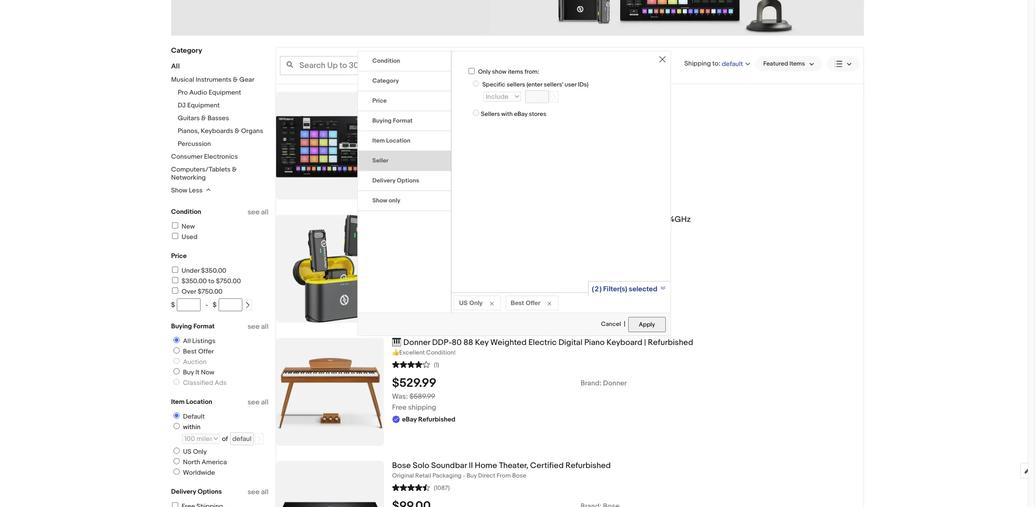 Task type: locate. For each thing, give the bounding box(es) containing it.
delivery options up only at the top of the page
[[373, 177, 419, 184]]

1 vertical spatial -
[[463, 472, 465, 480]]

item location down 114
[[373, 137, 411, 144]]

1 ebay refurbished from the top
[[402, 137, 456, 145]]

1 vertical spatial buying
[[171, 322, 192, 330]]

North America radio
[[174, 458, 180, 465]]

filter(s)
[[604, 285, 628, 294]]

category up the musical
[[171, 46, 202, 55]]

1 horizontal spatial best offer
[[511, 299, 541, 307]]

1 vertical spatial format
[[193, 322, 215, 330]]

0 horizontal spatial best
[[183, 348, 197, 356]]

sellers with ebay stores
[[481, 110, 547, 118]]

All Listings radio
[[174, 337, 180, 343]]

&
[[233, 76, 238, 84], [201, 114, 206, 122], [235, 127, 240, 135], [232, 165, 237, 174]]

donner right brand:
[[603, 379, 627, 388]]

ebay refurbished
[[402, 137, 456, 145], [402, 250, 456, 258], [402, 415, 456, 424]]

0 vertical spatial item location
[[373, 137, 411, 144]]

delivery
[[373, 177, 396, 184], [171, 488, 196, 496]]

)
[[600, 285, 602, 294]]

ebay refurbished down "shipping"
[[402, 415, 456, 424]]

price up under $350.00 option
[[171, 252, 187, 260]]

all up the musical
[[171, 62, 180, 71]]

only up the key
[[470, 299, 483, 307]]

1 $ from the left
[[171, 301, 175, 309]]

us up the 88
[[459, 299, 468, 307]]

buying
[[373, 117, 392, 124], [171, 322, 192, 330]]

over
[[182, 288, 196, 296]]

0 vertical spatial donner
[[404, 338, 431, 348]]

0 horizontal spatial buying format
[[171, 322, 215, 330]]

refurbished inside 🎹 donner ddp-80 88 key weighted electric digital piano keyboard | refurbished 👍excellent condition!
[[648, 338, 694, 348]]

1 horizontal spatial show
[[373, 197, 388, 204]]

price
[[373, 97, 387, 104], [171, 252, 187, 260]]

consumer electronics link
[[171, 153, 238, 161]]

0 vertical spatial location
[[386, 137, 411, 144]]

guitars
[[178, 114, 200, 122]]

$750.00 right to
[[216, 277, 241, 285]]

format
[[393, 117, 413, 124], [193, 322, 215, 330]]

0 horizontal spatial us only
[[183, 448, 207, 456]]

$350.00 up to
[[201, 267, 226, 275]]

0 vertical spatial ebay refurbished
[[402, 137, 456, 145]]

$ left maximum value text field
[[213, 301, 217, 309]]

0 vertical spatial offer
[[526, 299, 541, 307]]

us only up the 88
[[459, 299, 483, 307]]

percussion link
[[178, 140, 211, 148]]

under $350.00
[[182, 267, 226, 275]]

$350.00 up over $750.00 link
[[182, 277, 207, 285]]

location up default
[[186, 398, 212, 406]]

$350.00 to $750.00 checkbox
[[172, 277, 178, 283]]

0 vertical spatial show
[[171, 186, 187, 194]]

0 vertical spatial format
[[393, 117, 413, 124]]

buy left it
[[183, 368, 194, 377]]

pianos,
[[178, 127, 199, 135]]

(1087)
[[434, 484, 450, 492]]

0 horizontal spatial bose
[[392, 461, 411, 471]]

equipment down the instruments
[[209, 88, 241, 97]]

0 vertical spatial delivery options
[[373, 177, 419, 184]]

networking
[[171, 174, 206, 182]]

delivery up show only
[[373, 177, 396, 184]]

- right packaging
[[463, 472, 465, 480]]

refurbished inside the bose solo soundbar ii home theater, certified refurbished original retail packaging - buy direct from bose
[[566, 461, 611, 471]]

0 horizontal spatial all
[[171, 62, 180, 71]]

0 vertical spatial buying format
[[373, 117, 413, 124]]

4 see from the top
[[248, 488, 260, 497]]

$750.00
[[216, 277, 241, 285], [198, 288, 223, 296]]

item location up default
[[171, 398, 212, 406]]

tab list
[[358, 51, 451, 211]]

$750.00 down the $350.00 to $750.00
[[198, 288, 223, 296]]

1 horizontal spatial buy
[[467, 472, 477, 480]]

1 horizontal spatial -
[[463, 472, 465, 480]]

classified ads
[[183, 379, 227, 387]]

delivery up free shipping 'option'
[[171, 488, 196, 496]]

item up "seller"
[[373, 137, 385, 144]]

refurbished up original retail packaging - buy direct from bose text field
[[566, 461, 611, 471]]

ebay refurbished down 'watching'
[[402, 137, 456, 145]]

all for all musical instruments & gear pro audio equipment dj equipment guitars & basses pianos, keyboards & organs percussion consumer electronics computers/tablets & networking show less
[[171, 62, 180, 71]]

musical instruments & gear link
[[171, 76, 255, 84]]

0 horizontal spatial format
[[193, 322, 215, 330]]

Best Offer radio
[[174, 348, 180, 354]]

consumer
[[171, 153, 203, 161]]

solo
[[413, 461, 430, 471]]

tab list containing condition
[[358, 51, 451, 211]]

show inside 'all musical instruments & gear pro audio equipment dj equipment guitars & basses pianos, keyboards & organs percussion consumer electronics computers/tablets & networking show less'
[[171, 186, 187, 194]]

see all button for buying format
[[248, 322, 269, 331]]

donner for 🎹
[[404, 338, 431, 348]]

refurbished right "|"
[[648, 338, 694, 348]]

4 see all button from the top
[[248, 488, 269, 497]]

north
[[183, 458, 200, 466]]

1 vertical spatial $350.00
[[182, 277, 207, 285]]

shipping
[[408, 403, 436, 412]]

best offer link
[[170, 348, 216, 356]]

3 see all button from the top
[[248, 398, 269, 407]]

worldwide
[[183, 469, 215, 477]]

hollyland lark m1 wireless lavalier microphone, noise cancellation 656ft 2.4ghz image
[[293, 215, 367, 323]]

all for buying format
[[261, 322, 269, 331]]

options
[[397, 177, 419, 184], [198, 488, 222, 496]]

0 vertical spatial options
[[397, 177, 419, 184]]

best offer up the electric
[[511, 299, 541, 307]]

1 vertical spatial bose
[[512, 472, 527, 480]]

Enter seller's name or multiple seller names separated by a comma or a space text field
[[525, 90, 549, 103]]

item up default option
[[171, 398, 185, 406]]

see all for item location
[[248, 398, 269, 407]]

offer up the electric
[[526, 299, 541, 307]]

2 see all button from the top
[[248, 322, 269, 331]]

show down networking
[[171, 186, 187, 194]]

all for all listings
[[183, 337, 191, 345]]

0 vertical spatial us
[[459, 299, 468, 307]]

equipment up guitars & basses link
[[187, 101, 220, 109]]

1 vertical spatial us only
[[183, 448, 207, 456]]

1 see all from the top
[[248, 208, 269, 217]]

all right all listings 'radio'
[[183, 337, 191, 345]]

us
[[459, 299, 468, 307], [183, 448, 192, 456]]

1 see all button from the top
[[248, 208, 269, 217]]

Default radio
[[174, 413, 180, 419]]

bose down theater,
[[512, 472, 527, 480]]

show only
[[373, 197, 401, 204]]

$350.00 to $750.00
[[182, 277, 241, 285]]

offer
[[526, 299, 541, 307], [198, 348, 214, 356]]

1 vertical spatial category
[[373, 77, 399, 84]]

3 ebay refurbished from the top
[[402, 415, 456, 424]]

ebay refurbished for $529.99
[[402, 415, 456, 424]]

show less button
[[171, 186, 211, 194]]

best up weighted
[[511, 299, 524, 307]]

0 vertical spatial all
[[171, 62, 180, 71]]

hollyland
[[392, 215, 427, 224]]

0 vertical spatial item
[[373, 137, 385, 144]]

0 vertical spatial delivery
[[373, 177, 396, 184]]

keyboard
[[607, 338, 643, 348]]

equipment
[[209, 88, 241, 97], [187, 101, 220, 109]]

under
[[182, 267, 200, 275]]

see for condition
[[248, 208, 260, 217]]

delivery options
[[373, 177, 419, 184], [171, 488, 222, 496]]

1 all from the top
[[261, 208, 269, 217]]

0 horizontal spatial $
[[171, 301, 175, 309]]

hollyland lark m1 wireless lavalier microphone, noise cancellation 656ft 2.4ghz
[[392, 215, 691, 224]]

best offer down all listings
[[183, 348, 214, 356]]

0 horizontal spatial buying
[[171, 322, 192, 330]]

$
[[171, 301, 175, 309], [213, 301, 217, 309]]

buying format up the all listings link
[[171, 322, 215, 330]]

refurbished
[[543, 92, 588, 101], [418, 137, 456, 145], [418, 250, 456, 258], [648, 338, 694, 348], [418, 415, 456, 424], [566, 461, 611, 471]]

bose solo soundbar ii home theater, certified refurbished image
[[276, 475, 384, 507]]

see for buying format
[[248, 322, 260, 331]]

0 horizontal spatial condition
[[171, 208, 201, 216]]

0 horizontal spatial offer
[[198, 348, 214, 356]]

$350.00
[[201, 267, 226, 275], [182, 277, 207, 285]]

0 vertical spatial only
[[478, 68, 491, 75]]

studio
[[517, 92, 541, 101]]

1 horizontal spatial us only
[[459, 299, 483, 307]]

1 vertical spatial donner
[[603, 379, 627, 388]]

dj
[[178, 101, 186, 109]]

2 $ from the left
[[213, 301, 217, 309]]

refurbished down 'watching'
[[418, 137, 456, 145]]

format up 114
[[393, 117, 413, 124]]

buying format
[[373, 117, 413, 124], [171, 322, 215, 330]]

Used checkbox
[[172, 233, 178, 239]]

2 ebay refurbished from the top
[[402, 250, 456, 258]]

condition up roland on the left of page
[[373, 57, 400, 65]]

wireless
[[457, 215, 489, 224]]

buy
[[183, 368, 194, 377], [467, 472, 477, 480]]

1 horizontal spatial delivery
[[373, 177, 396, 184]]

ddp-
[[432, 338, 452, 348]]

buy inside the bose solo soundbar ii home theater, certified refurbished original retail packaging - buy direct from bose
[[467, 472, 477, 480]]

1 horizontal spatial donner
[[603, 379, 627, 388]]

m1
[[446, 215, 455, 224]]

offer down 'listings'
[[198, 348, 214, 356]]

buying up all listings 'radio'
[[171, 322, 192, 330]]

buying left $527.99
[[373, 117, 392, 124]]

1 vertical spatial buying format
[[171, 322, 215, 330]]

with
[[502, 110, 513, 118]]

4 see all from the top
[[248, 488, 269, 497]]

close image
[[659, 56, 666, 63]]

donner up 👍excellent
[[404, 338, 431, 348]]

1 vertical spatial only
[[470, 299, 483, 307]]

0 vertical spatial best offer
[[511, 299, 541, 307]]

all for delivery options
[[261, 488, 269, 497]]

location down 114
[[386, 137, 411, 144]]

mv-
[[454, 92, 469, 101]]

electronics
[[204, 153, 238, 161]]

only
[[478, 68, 491, 75], [470, 299, 483, 307], [193, 448, 207, 456]]

🎹 donner ddp-80 88 key weighted electric digital piano keyboard | refurbished image
[[276, 338, 384, 446]]

condition up the new
[[171, 208, 201, 216]]

- down over $750.00
[[206, 301, 208, 309]]

buying format up 114
[[373, 117, 413, 124]]

price left roland on the left of page
[[373, 97, 387, 104]]

buy down ii
[[467, 472, 477, 480]]

used link
[[171, 233, 198, 241]]

2 vertical spatial ebay refurbished
[[402, 415, 456, 424]]

only right only show items from: checkbox
[[478, 68, 491, 75]]

options inside tab list
[[397, 177, 419, 184]]

basses
[[208, 114, 229, 122]]

2 all from the top
[[261, 322, 269, 331]]

1 vertical spatial offer
[[198, 348, 214, 356]]

0 vertical spatial best
[[511, 299, 524, 307]]

Only show items from: checkbox
[[469, 68, 475, 74]]

0 horizontal spatial us
[[183, 448, 192, 456]]

see all
[[248, 208, 269, 217], [248, 322, 269, 331], [248, 398, 269, 407], [248, 488, 269, 497]]

3 see from the top
[[248, 398, 260, 407]]

3 see all from the top
[[248, 398, 269, 407]]

1 horizontal spatial delivery options
[[373, 177, 419, 184]]

show left only at the top of the page
[[373, 197, 388, 204]]

1 see from the top
[[248, 208, 260, 217]]

1 horizontal spatial price
[[373, 97, 387, 104]]

2 see from the top
[[248, 322, 260, 331]]

north america
[[183, 458, 227, 466]]

to
[[208, 277, 215, 285]]

$ down 'over $750.00' checkbox
[[171, 301, 175, 309]]

🎹 donner ddp-80 88 key weighted electric digital piano keyboard | refurbished 👍excellent condition!
[[392, 338, 694, 357]]

1 vertical spatial location
[[186, 398, 212, 406]]

2 vertical spatial only
[[193, 448, 207, 456]]

0 horizontal spatial -
[[206, 301, 208, 309]]

0 vertical spatial category
[[171, 46, 202, 55]]

New checkbox
[[172, 223, 178, 229]]

1 horizontal spatial $
[[213, 301, 217, 309]]

gear
[[239, 76, 255, 84]]

us right us only radio
[[183, 448, 192, 456]]

1 horizontal spatial condition
[[373, 57, 400, 65]]

item
[[373, 137, 385, 144], [171, 398, 185, 406]]

Worldwide radio
[[174, 469, 180, 475]]

3 all from the top
[[261, 398, 269, 407]]

1 horizontal spatial bose
[[512, 472, 527, 480]]

1 vertical spatial delivery options
[[171, 488, 222, 496]]

from:
[[525, 68, 540, 75]]

1 vertical spatial item location
[[171, 398, 212, 406]]

user
[[565, 81, 577, 88]]

format up 'listings'
[[193, 322, 215, 330]]

best up the auction link
[[183, 348, 197, 356]]

theater,
[[499, 461, 529, 471]]

583
[[504, 61, 515, 69]]

2 see all from the top
[[248, 322, 269, 331]]

bose up original
[[392, 461, 411, 471]]

0 vertical spatial buy
[[183, 368, 194, 377]]

656ft
[[642, 215, 661, 224]]

0 vertical spatial price
[[373, 97, 387, 104]]

was:
[[392, 392, 408, 401]]

default link
[[170, 413, 207, 421]]

delivery options down worldwide
[[171, 488, 222, 496]]

dj equipment link
[[178, 101, 220, 109]]

free
[[392, 403, 407, 412]]

1 vertical spatial price
[[171, 252, 187, 260]]

0 vertical spatial condition
[[373, 57, 400, 65]]

Classified Ads radio
[[174, 379, 180, 385]]

see
[[248, 208, 260, 217], [248, 322, 260, 331], [248, 398, 260, 407], [248, 488, 260, 497]]

Specific sellers (enter sellers' user IDs) radio
[[473, 80, 479, 86]]

1 vertical spatial all
[[183, 337, 191, 345]]

4 all from the top
[[261, 488, 269, 497]]

1 vertical spatial buy
[[467, 472, 477, 480]]

1 vertical spatial options
[[198, 488, 222, 496]]

& left "organs"
[[235, 127, 240, 135]]

donner inside 🎹 donner ddp-80 88 key weighted electric digital piano keyboard | refurbished 👍excellent condition!
[[404, 338, 431, 348]]

us only up north
[[183, 448, 207, 456]]

ebay down free
[[402, 415, 417, 424]]

only up north america 'link'
[[193, 448, 207, 456]]

1 horizontal spatial options
[[397, 177, 419, 184]]

ebay refurbished down the lark
[[402, 250, 456, 258]]

category up roland on the left of page
[[373, 77, 399, 84]]

it
[[196, 368, 200, 377]]

soundbar
[[431, 461, 467, 471]]

0 vertical spatial -
[[206, 301, 208, 309]]

Free Shipping checkbox
[[172, 503, 178, 507]]

1 vertical spatial ebay refurbished
[[402, 250, 456, 258]]

see all for delivery options
[[248, 488, 269, 497]]

- inside the bose solo soundbar ii home theater, certified refurbished original retail packaging - buy direct from bose
[[463, 472, 465, 480]]

1 horizontal spatial offer
[[526, 299, 541, 307]]

audio
[[189, 88, 207, 97]]

donner inside brand: donner was: $589.99 free shipping
[[603, 379, 627, 388]]

1 vertical spatial best offer
[[183, 348, 214, 356]]

1 vertical spatial us
[[183, 448, 192, 456]]

see all button for delivery options
[[248, 488, 269, 497]]

0 horizontal spatial show
[[171, 186, 187, 194]]

options down worldwide
[[198, 488, 222, 496]]

1 horizontal spatial item location
[[373, 137, 411, 144]]

1 vertical spatial condition
[[171, 208, 201, 216]]

buy it now link
[[170, 368, 216, 377]]

production
[[474, 92, 515, 101]]

ebay right with
[[514, 110, 528, 118]]

1 vertical spatial equipment
[[187, 101, 220, 109]]

( 2 ) filter(s) selected
[[592, 285, 658, 294]]

all inside 'all musical instruments & gear pro audio equipment dj equipment guitars & basses pianos, keyboards & organs percussion consumer electronics computers/tablets & networking show less'
[[171, 62, 180, 71]]

options up only at the top of the page
[[397, 177, 419, 184]]

0 vertical spatial buying
[[373, 117, 392, 124]]

1 horizontal spatial category
[[373, 77, 399, 84]]

1 vertical spatial item
[[171, 398, 185, 406]]

buy it now
[[183, 368, 214, 377]]

1 horizontal spatial us
[[459, 299, 468, 307]]



Task type: describe. For each thing, give the bounding box(es) containing it.
all for item location
[[261, 398, 269, 407]]

refurbished down the lark
[[418, 250, 456, 258]]

583 results
[[504, 61, 539, 69]]

pianos, keyboards & organs link
[[178, 127, 263, 135]]

& down dj equipment link
[[201, 114, 206, 122]]

only show items from:
[[478, 68, 540, 75]]

see for item location
[[248, 398, 260, 407]]

0 vertical spatial equipment
[[209, 88, 241, 97]]

submit price range image
[[244, 302, 251, 309]]

bose solo soundbar ii home theater, certified refurbished link
[[392, 461, 864, 471]]

direct
[[478, 472, 496, 480]]

delivery options inside tab list
[[373, 177, 419, 184]]

Auction radio
[[174, 358, 180, 364]]

specific sellers (enter sellers' user ids)
[[483, 81, 589, 88]]

verselab
[[420, 92, 453, 101]]

0 vertical spatial us only
[[459, 299, 483, 307]]

see all button for item location
[[248, 398, 269, 407]]

roland
[[392, 92, 418, 101]]

bose solo soundbar ii home theater, certified refurbished original retail packaging - buy direct from bose
[[392, 461, 611, 480]]

Minimum Value text field
[[177, 299, 201, 311]]

brand:
[[581, 379, 602, 388]]

all listings link
[[170, 337, 218, 345]]

go image
[[256, 436, 262, 443]]

0 horizontal spatial buy
[[183, 368, 194, 377]]

sellers'
[[544, 81, 564, 88]]

0 horizontal spatial price
[[171, 252, 187, 260]]

less
[[189, 186, 203, 194]]

over $750.00
[[182, 288, 223, 296]]

see all button for condition
[[248, 208, 269, 217]]

roland verselab mv-1 production studio refurbished
[[392, 92, 588, 101]]

original
[[392, 472, 414, 480]]

1 horizontal spatial buying format
[[373, 117, 413, 124]]

weighted
[[491, 338, 527, 348]]

keyboards
[[201, 127, 233, 135]]

Buy It Now radio
[[174, 368, 180, 375]]

home
[[475, 461, 497, 471]]

listings
[[192, 337, 216, 345]]

results
[[517, 61, 539, 69]]

👍Excellent Condition! text field
[[392, 349, 864, 357]]

within
[[183, 423, 201, 431]]

2
[[595, 285, 599, 294]]

see for delivery options
[[248, 488, 260, 497]]

watching
[[403, 125, 432, 134]]

& left gear
[[233, 76, 238, 84]]

1 vertical spatial $750.00
[[198, 288, 223, 296]]

US Only radio
[[174, 448, 180, 454]]

default text field
[[230, 433, 254, 446]]

ebay down 114 watching
[[402, 137, 417, 145]]

1 vertical spatial best
[[183, 348, 197, 356]]

all listings
[[183, 337, 216, 345]]

hollyland lark m1 wireless lavalier microphone, noise cancellation 656ft 2.4ghz link
[[392, 215, 864, 225]]

$350.00 to $750.00 link
[[171, 277, 241, 285]]

1 horizontal spatial location
[[386, 137, 411, 144]]

(enter
[[527, 81, 543, 88]]

Original Retail Packaging - Buy Direct From Bose text field
[[392, 472, 864, 480]]

retail
[[415, 472, 431, 480]]

0 vertical spatial bose
[[392, 461, 411, 471]]

0 horizontal spatial category
[[171, 46, 202, 55]]

piano
[[585, 338, 605, 348]]

|
[[644, 338, 646, 348]]

$ for maximum value text field
[[213, 301, 217, 309]]

0 horizontal spatial location
[[186, 398, 212, 406]]

ebay down hollyland
[[402, 250, 417, 258]]

refurbished down user
[[543, 92, 588, 101]]

musical
[[171, 76, 194, 84]]

default
[[183, 413, 205, 421]]

certified
[[530, 461, 564, 471]]

items
[[508, 68, 524, 75]]

& down electronics
[[232, 165, 237, 174]]

from
[[497, 472, 511, 480]]

classified
[[183, 379, 213, 387]]

Under $350.00 checkbox
[[172, 267, 178, 273]]

worldwide link
[[170, 469, 217, 477]]

0 horizontal spatial delivery options
[[171, 488, 222, 496]]

organs
[[241, 127, 263, 135]]

0 horizontal spatial item
[[171, 398, 185, 406]]

instruments
[[196, 76, 232, 84]]

🎹
[[392, 338, 402, 348]]

0 vertical spatial $350.00
[[201, 267, 226, 275]]

seller
[[373, 157, 389, 164]]

within radio
[[174, 423, 180, 429]]

all for condition
[[261, 208, 269, 217]]

0 horizontal spatial item location
[[171, 398, 212, 406]]

cancel
[[601, 320, 621, 328]]

used
[[182, 233, 198, 241]]

roland verselab mv-1 production studio refurbished link
[[392, 92, 864, 102]]

1 vertical spatial delivery
[[171, 488, 196, 496]]

sellers
[[481, 110, 500, 118]]

north america link
[[170, 458, 229, 466]]

0 horizontal spatial options
[[198, 488, 222, 496]]

🎹 donner ddp-80 88 key weighted electric digital piano keyboard | refurbished link
[[392, 338, 864, 348]]

$ for minimum value text box
[[171, 301, 175, 309]]

submit seller name image
[[551, 94, 558, 100]]

america
[[202, 458, 227, 466]]

auction link
[[170, 358, 209, 366]]

percussion
[[178, 140, 211, 148]]

(1087) link
[[392, 483, 450, 492]]

114
[[392, 125, 401, 134]]

refurbished down "shipping"
[[418, 415, 456, 424]]

Sellers with eBay stores radio
[[473, 110, 479, 116]]

see all for buying format
[[248, 322, 269, 331]]

specific
[[483, 81, 506, 88]]

Maximum Value text field
[[219, 299, 242, 311]]

80
[[452, 338, 462, 348]]

lark
[[429, 215, 444, 224]]

$529.99
[[392, 376, 437, 391]]

new link
[[171, 223, 195, 231]]

auction
[[183, 358, 207, 366]]

see all for condition
[[248, 208, 269, 217]]

computers/tablets & networking link
[[171, 165, 237, 182]]

88
[[464, 338, 473, 348]]

0 vertical spatial $750.00
[[216, 277, 241, 285]]

ids)
[[578, 81, 589, 88]]

1 vertical spatial show
[[373, 197, 388, 204]]

guitars & basses link
[[178, 114, 229, 122]]

noise
[[569, 215, 591, 224]]

1 horizontal spatial buying
[[373, 117, 392, 124]]

1 horizontal spatial format
[[393, 117, 413, 124]]

over $750.00 link
[[171, 288, 223, 296]]

0 horizontal spatial best offer
[[183, 348, 214, 356]]

$589.99
[[410, 392, 435, 401]]

condition inside tab list
[[373, 57, 400, 65]]

Over $750.00 checkbox
[[172, 288, 178, 294]]

ebay refurbished for $527.99
[[402, 137, 456, 145]]

classified ads link
[[170, 379, 229, 387]]

only
[[389, 197, 401, 204]]

ii
[[469, 461, 473, 471]]

4.5 out of 5 stars image
[[392, 483, 430, 492]]

donner for brand:
[[603, 379, 627, 388]]

of
[[222, 435, 228, 443]]

pro
[[178, 88, 188, 97]]

114 watching
[[392, 125, 432, 134]]

1 horizontal spatial item
[[373, 137, 385, 144]]

lavalier
[[491, 215, 519, 224]]

👍excellent
[[392, 349, 425, 357]]

roland verselab mv-1 production studio refurbished image
[[276, 92, 384, 200]]

Apply submit
[[629, 317, 666, 332]]

4 out of 5 stars image
[[392, 360, 430, 369]]



Task type: vqa. For each thing, say whether or not it's contained in the screenshot.
pianos,
yes



